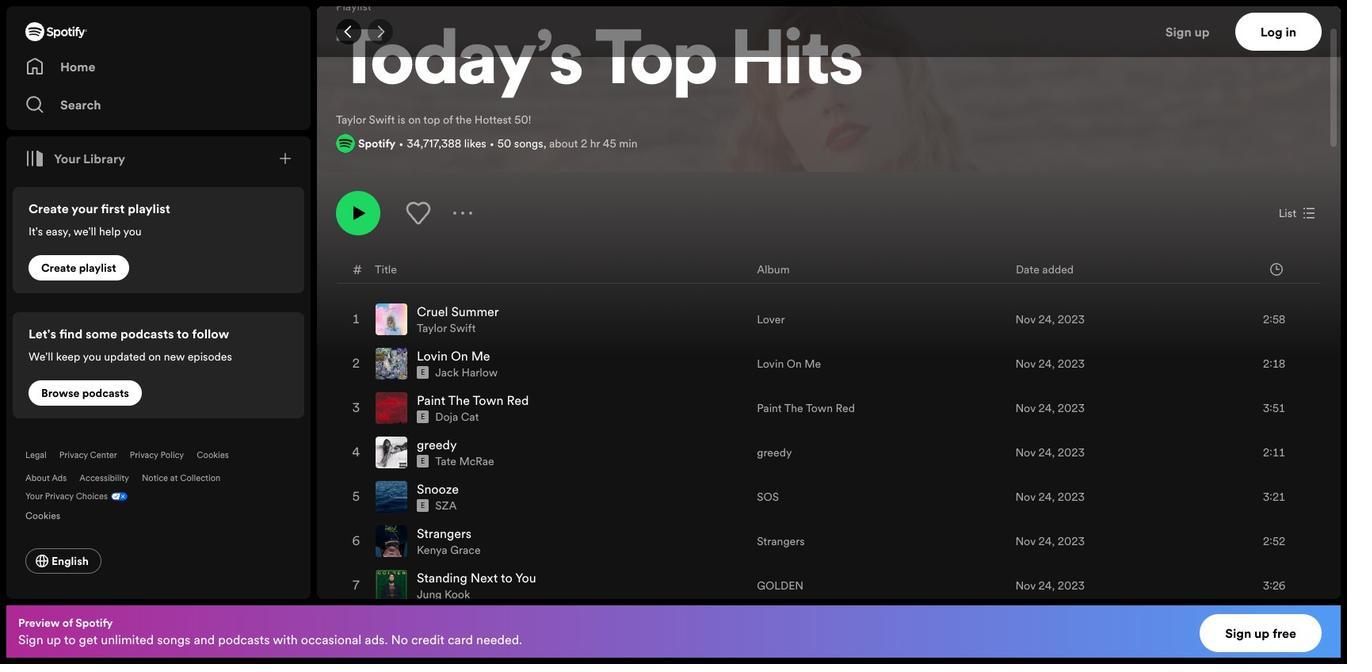 Task type: vqa. For each thing, say whether or not it's contained in the screenshot.
YOU'LL
no



Task type: locate. For each thing, give the bounding box(es) containing it.
main element
[[6, 6, 311, 599]]

0 vertical spatial playlist
[[128, 200, 170, 217]]

e left the jack
[[421, 368, 425, 377]]

lover
[[757, 312, 785, 327]]

lovin on me cell
[[376, 343, 745, 385]]

accessibility
[[80, 473, 129, 484]]

1 vertical spatial your
[[25, 491, 43, 503]]

0 horizontal spatial strangers
[[417, 525, 472, 542]]

you
[[123, 224, 142, 239], [83, 349, 101, 365]]

lovin for lovin on me e
[[417, 347, 448, 365]]

2 horizontal spatial up
[[1255, 625, 1270, 642]]

sza link
[[435, 498, 457, 514]]

on
[[451, 347, 468, 365], [787, 356, 802, 372]]

california consumer privacy act (ccpa) opt-out icon image
[[108, 491, 128, 506]]

up inside preview of spotify sign up to get unlimited songs and podcasts with occasional ads. no credit card needed.
[[46, 631, 61, 649]]

podcasts right and
[[218, 631, 270, 649]]

lovin down lover on the top right of page
[[757, 356, 784, 372]]

nov for paint the town red
[[1016, 400, 1036, 416]]

cookies down your privacy choices
[[25, 509, 60, 523]]

in
[[1286, 23, 1297, 40]]

you right help
[[123, 224, 142, 239]]

policy
[[161, 450, 184, 461]]

spotify image
[[336, 134, 355, 153]]

create for your
[[29, 200, 69, 217]]

english button
[[25, 549, 101, 574]]

songs
[[514, 136, 544, 151], [157, 631, 191, 649]]

create inside create your first playlist it's easy, we'll help you
[[29, 200, 69, 217]]

nov for snooze
[[1016, 489, 1036, 505]]

spotify right preview at the left bottom of page
[[75, 615, 113, 631]]

3 nov from the top
[[1016, 400, 1036, 416]]

0 horizontal spatial town
[[473, 392, 504, 409]]

sign inside button
[[1226, 625, 1252, 642]]

greedy down doja
[[417, 436, 457, 454]]

your
[[54, 150, 80, 167], [25, 491, 43, 503]]

2023 for standing next to you
[[1058, 578, 1086, 594]]

1 vertical spatial on
[[148, 349, 161, 365]]

List button
[[1273, 201, 1323, 226]]

nov
[[1016, 312, 1036, 327], [1016, 356, 1036, 372], [1016, 400, 1036, 416], [1016, 445, 1036, 461], [1016, 489, 1036, 505], [1016, 534, 1036, 549], [1016, 578, 1036, 594]]

create inside create playlist button
[[41, 260, 76, 276]]

1 horizontal spatial you
[[123, 224, 142, 239]]

playlist down help
[[79, 260, 116, 276]]

0 horizontal spatial the
[[448, 392, 470, 409]]

explicit element
[[417, 366, 429, 379], [417, 411, 429, 423], [417, 455, 429, 468], [417, 500, 429, 512]]

0 vertical spatial you
[[123, 224, 142, 239]]

0 horizontal spatial lovin on me link
[[417, 347, 490, 365]]

up left the "get"
[[46, 631, 61, 649]]

up left 'free'
[[1255, 625, 1270, 642]]

of left the "get"
[[62, 615, 73, 631]]

cruel
[[417, 303, 448, 320]]

,
[[544, 136, 547, 151]]

songs left and
[[157, 631, 191, 649]]

1 horizontal spatial greedy
[[757, 445, 792, 461]]

4 nov 24, 2023 from the top
[[1016, 445, 1086, 461]]

strangers for strangers kenya grace
[[417, 525, 472, 542]]

4 explicit element from the top
[[417, 500, 429, 512]]

1 vertical spatial swift
[[450, 320, 476, 336]]

1 vertical spatial spotify
[[75, 615, 113, 631]]

to left the "get"
[[64, 631, 76, 649]]

privacy center link
[[59, 450, 117, 461]]

legal link
[[25, 450, 47, 461]]

0 horizontal spatial spotify
[[75, 615, 113, 631]]

sign up
[[1166, 23, 1210, 40]]

1 horizontal spatial up
[[1195, 23, 1210, 40]]

to inside standing next to you jung kook
[[501, 569, 513, 587]]

0 horizontal spatial paint
[[417, 392, 446, 409]]

on for lovin on me
[[787, 356, 802, 372]]

keep
[[56, 349, 80, 365]]

0 horizontal spatial red
[[507, 392, 529, 409]]

4 24, from the top
[[1039, 445, 1056, 461]]

0 horizontal spatial greedy
[[417, 436, 457, 454]]

nov 24, 2023 for strangers
[[1016, 534, 1086, 549]]

playlist inside create your first playlist it's easy, we'll help you
[[128, 200, 170, 217]]

2 vertical spatial to
[[64, 631, 76, 649]]

greedy for greedy e
[[417, 436, 457, 454]]

on
[[408, 112, 421, 128], [148, 349, 161, 365]]

podcasts
[[120, 325, 174, 343], [82, 385, 129, 401], [218, 631, 270, 649]]

privacy policy link
[[130, 450, 184, 461]]

kook
[[445, 587, 470, 603]]

grace
[[451, 542, 481, 558]]

the inside paint the town red e
[[448, 392, 470, 409]]

your library
[[54, 150, 125, 167]]

e left the tate
[[421, 457, 425, 466]]

7 24, from the top
[[1039, 578, 1056, 594]]

of left the
[[443, 112, 453, 128]]

paint down the jack
[[417, 392, 446, 409]]

up left log
[[1195, 23, 1210, 40]]

notice at collection
[[142, 473, 221, 484]]

search link
[[25, 89, 292, 121]]

1 horizontal spatial on
[[787, 356, 802, 372]]

your inside button
[[54, 150, 80, 167]]

sign for sign up
[[1166, 23, 1192, 40]]

0 horizontal spatial greedy link
[[417, 436, 457, 454]]

me for lovin on me e
[[472, 347, 490, 365]]

1 vertical spatial cookies
[[25, 509, 60, 523]]

up inside sign up free button
[[1255, 625, 1270, 642]]

0 vertical spatial swift
[[369, 112, 395, 128]]

24, for lovin on me
[[1039, 356, 1056, 372]]

1 horizontal spatial of
[[443, 112, 453, 128]]

greedy link
[[417, 436, 457, 454], [757, 445, 792, 461]]

list
[[1279, 205, 1297, 221]]

nov 24, 2023 for cruel summer
[[1016, 312, 1086, 327]]

explicit element inside paint the town red cell
[[417, 411, 429, 423]]

kenya grace link
[[417, 542, 481, 558]]

tate
[[435, 454, 457, 469]]

cruel summer taylor swift
[[417, 303, 499, 336]]

1 horizontal spatial swift
[[450, 320, 476, 336]]

greedy link inside cell
[[417, 436, 457, 454]]

sza
[[435, 498, 457, 514]]

swift right cruel
[[450, 320, 476, 336]]

1 vertical spatial to
[[501, 569, 513, 587]]

hottest
[[475, 112, 512, 128]]

you for first
[[123, 224, 142, 239]]

0 horizontal spatial sign
[[18, 631, 43, 649]]

3 explicit element from the top
[[417, 455, 429, 468]]

town down harlow
[[473, 392, 504, 409]]

1 vertical spatial you
[[83, 349, 101, 365]]

greedy for greedy
[[757, 445, 792, 461]]

log in button
[[1236, 13, 1323, 51]]

strangers link up golden
[[757, 534, 805, 549]]

hr
[[590, 136, 600, 151]]

1 horizontal spatial me
[[805, 356, 822, 372]]

0 vertical spatial your
[[54, 150, 80, 167]]

24, for strangers
[[1039, 534, 1056, 549]]

explicit element down snooze
[[417, 500, 429, 512]]

collection
[[180, 473, 221, 484]]

0 vertical spatial taylor
[[336, 112, 366, 128]]

with
[[273, 631, 298, 649]]

e left doja
[[421, 412, 425, 422]]

lovin down taylor swift link
[[417, 347, 448, 365]]

1 horizontal spatial cookies link
[[197, 450, 229, 461]]

7 2023 from the top
[[1058, 578, 1086, 594]]

cookies link down your privacy choices
[[25, 506, 73, 523]]

1 horizontal spatial playlist
[[128, 200, 170, 217]]

explicit element inside lovin on me cell
[[417, 366, 429, 379]]

greedy link up sos
[[757, 445, 792, 461]]

1 horizontal spatial spotify
[[358, 136, 396, 151]]

1 horizontal spatial lovin on me link
[[757, 356, 822, 372]]

6 2023 from the top
[[1058, 534, 1086, 549]]

0 horizontal spatial of
[[62, 615, 73, 631]]

standing next to you jung kook
[[417, 569, 537, 603]]

1 horizontal spatial your
[[54, 150, 80, 167]]

2 2023 from the top
[[1058, 356, 1086, 372]]

0 horizontal spatial songs
[[157, 631, 191, 649]]

help
[[99, 224, 121, 239]]

on inside let's find some podcasts to follow we'll keep you updated on new episodes
[[148, 349, 161, 365]]

explicit element inside snooze cell
[[417, 500, 429, 512]]

greedy cell
[[376, 431, 745, 474]]

strangers
[[417, 525, 472, 542], [757, 534, 805, 549]]

preview
[[18, 615, 60, 631]]

red
[[507, 392, 529, 409], [836, 400, 855, 416]]

taylor swift link
[[417, 320, 476, 336]]

5 2023 from the top
[[1058, 489, 1086, 505]]

0 horizontal spatial swift
[[369, 112, 395, 128]]

greedy up sos
[[757, 445, 792, 461]]

e inside snooze e
[[421, 501, 425, 511]]

red inside paint the town red e
[[507, 392, 529, 409]]

paint the town red link inside cell
[[417, 392, 529, 409]]

red for paint the town red
[[836, 400, 855, 416]]

strangers for strangers
[[757, 534, 805, 549]]

0 horizontal spatial me
[[472, 347, 490, 365]]

1 horizontal spatial songs
[[514, 136, 544, 151]]

4 e from the top
[[421, 501, 425, 511]]

explicit element inside greedy cell
[[417, 455, 429, 468]]

1 horizontal spatial paint
[[757, 400, 782, 416]]

lovin on me link inside lovin on me cell
[[417, 347, 490, 365]]

0 vertical spatial create
[[29, 200, 69, 217]]

1 vertical spatial playlist
[[79, 260, 116, 276]]

cruel summer link
[[417, 303, 499, 320]]

your left "library"
[[54, 150, 80, 167]]

0 horizontal spatial you
[[83, 349, 101, 365]]

3 2023 from the top
[[1058, 400, 1086, 416]]

24, for paint the town red
[[1039, 400, 1056, 416]]

1 nov 24, 2023 from the top
[[1016, 312, 1086, 327]]

the
[[456, 112, 472, 128]]

4 nov from the top
[[1016, 445, 1036, 461]]

spotify right spotify icon
[[358, 136, 396, 151]]

title
[[375, 261, 397, 277]]

cookies link up collection
[[197, 450, 229, 461]]

the for paint the town red
[[785, 400, 804, 416]]

0 vertical spatial on
[[408, 112, 421, 128]]

sign inside "button"
[[1166, 23, 1192, 40]]

7 nov 24, 2023 from the top
[[1016, 578, 1086, 594]]

2 e from the top
[[421, 412, 425, 422]]

1 horizontal spatial cookies
[[197, 450, 229, 461]]

english
[[52, 553, 89, 569]]

strangers link down sza link at the bottom
[[417, 525, 472, 542]]

6 nov 24, 2023 from the top
[[1016, 534, 1086, 549]]

0 horizontal spatial strangers link
[[417, 525, 472, 542]]

create playlist
[[41, 260, 116, 276]]

lovin on me e
[[417, 347, 490, 377]]

explicit element for snooze
[[417, 500, 429, 512]]

on left the new at the left of page
[[148, 349, 161, 365]]

greedy inside cell
[[417, 436, 457, 454]]

songs right 50
[[514, 136, 544, 151]]

snooze cell
[[376, 476, 745, 519]]

7 nov from the top
[[1016, 578, 1036, 594]]

choices
[[76, 491, 108, 503]]

0 vertical spatial to
[[177, 325, 189, 343]]

# row
[[337, 255, 1322, 284]]

album
[[757, 261, 790, 277]]

your down about
[[25, 491, 43, 503]]

playlist inside create playlist button
[[79, 260, 116, 276]]

privacy down ads
[[45, 491, 74, 503]]

privacy up ads
[[59, 450, 88, 461]]

1 vertical spatial taylor
[[417, 320, 447, 336]]

podcasts down updated
[[82, 385, 129, 401]]

1 nov from the top
[[1016, 312, 1036, 327]]

1 vertical spatial songs
[[157, 631, 191, 649]]

town for paint the town red e
[[473, 392, 504, 409]]

nov for strangers
[[1016, 534, 1036, 549]]

explicit element left the tate
[[417, 455, 429, 468]]

lovin on me link down taylor swift link
[[417, 347, 490, 365]]

town inside paint the town red e
[[473, 392, 504, 409]]

2 explicit element from the top
[[417, 411, 429, 423]]

paint for paint the town red
[[757, 400, 782, 416]]

lovin on me link
[[417, 347, 490, 365], [757, 356, 822, 372]]

e inside "greedy e"
[[421, 457, 425, 466]]

2 nov from the top
[[1016, 356, 1036, 372]]

doja cat
[[435, 409, 479, 425]]

songs inside preview of spotify sign up to get unlimited songs and podcasts with occasional ads. no credit card needed.
[[157, 631, 191, 649]]

1 horizontal spatial to
[[177, 325, 189, 343]]

1 horizontal spatial taylor
[[417, 320, 447, 336]]

1 vertical spatial podcasts
[[82, 385, 129, 401]]

today's top hits grid
[[318, 255, 1341, 664]]

2 24, from the top
[[1039, 356, 1056, 372]]

lovin inside lovin on me e
[[417, 347, 448, 365]]

paint the town red link down the lovin on me
[[757, 400, 855, 416]]

0 vertical spatial podcasts
[[120, 325, 174, 343]]

create for playlist
[[41, 260, 76, 276]]

center
[[90, 450, 117, 461]]

0 horizontal spatial your
[[25, 491, 43, 503]]

0 horizontal spatial on
[[148, 349, 161, 365]]

playlist right first
[[128, 200, 170, 217]]

0 horizontal spatial on
[[451, 347, 468, 365]]

2023 for snooze
[[1058, 489, 1086, 505]]

1 horizontal spatial lovin
[[757, 356, 784, 372]]

sign up button
[[1160, 13, 1236, 51]]

strangers kenya grace
[[417, 525, 481, 558]]

taylor up spotify icon
[[336, 112, 366, 128]]

red for paint the town red e
[[507, 392, 529, 409]]

swift left the is
[[369, 112, 395, 128]]

you right "keep"
[[83, 349, 101, 365]]

up inside sign up "button"
[[1195, 23, 1210, 40]]

4 2023 from the top
[[1058, 445, 1086, 461]]

24, for cruel summer
[[1039, 312, 1056, 327]]

greedy
[[417, 436, 457, 454], [757, 445, 792, 461]]

you inside create your first playlist it's easy, we'll help you
[[123, 224, 142, 239]]

0 horizontal spatial paint the town red link
[[417, 392, 529, 409]]

create down easy,
[[41, 260, 76, 276]]

5 24, from the top
[[1039, 489, 1056, 505]]

5 nov from the top
[[1016, 489, 1036, 505]]

on right the is
[[408, 112, 421, 128]]

1 vertical spatial of
[[62, 615, 73, 631]]

log in
[[1261, 23, 1297, 40]]

0 horizontal spatial taylor
[[336, 112, 366, 128]]

0 horizontal spatial to
[[64, 631, 76, 649]]

kenya
[[417, 542, 448, 558]]

5 nov 24, 2023 from the top
[[1016, 489, 1086, 505]]

explicit element left the jack
[[417, 366, 429, 379]]

greedy link down doja
[[417, 436, 457, 454]]

3 nov 24, 2023 from the top
[[1016, 400, 1086, 416]]

2 vertical spatial podcasts
[[218, 631, 270, 649]]

strangers down sza link at the bottom
[[417, 525, 472, 542]]

date
[[1016, 261, 1040, 277]]

free
[[1273, 625, 1297, 642]]

1 24, from the top
[[1039, 312, 1056, 327]]

6 nov from the top
[[1016, 534, 1036, 549]]

today's
[[336, 27, 583, 103]]

jung kook link
[[417, 587, 470, 603]]

tate mcrae link
[[435, 454, 495, 469]]

paint inside paint the town red e
[[417, 392, 446, 409]]

strangers inside strangers kenya grace
[[417, 525, 472, 542]]

1 e from the top
[[421, 368, 425, 377]]

paint the town red link down the jack harlow link
[[417, 392, 529, 409]]

0 horizontal spatial lovin
[[417, 347, 448, 365]]

0 horizontal spatial up
[[46, 631, 61, 649]]

legal
[[25, 450, 47, 461]]

lovin for lovin on me
[[757, 356, 784, 372]]

6 24, from the top
[[1039, 534, 1056, 549]]

spotify image
[[25, 22, 87, 41]]

me up paint the town red
[[805, 356, 822, 372]]

it's
[[29, 224, 43, 239]]

1 2023 from the top
[[1058, 312, 1086, 327]]

snooze
[[417, 480, 459, 498]]

to up the new at the left of page
[[177, 325, 189, 343]]

0 horizontal spatial cookies link
[[25, 506, 73, 523]]

preview of spotify sign up to get unlimited songs and podcasts with occasional ads. no credit card needed.
[[18, 615, 523, 649]]

paint down the lovin on me
[[757, 400, 782, 416]]

privacy for privacy center
[[59, 450, 88, 461]]

strangers up golden
[[757, 534, 805, 549]]

about
[[25, 473, 50, 484]]

strangers cell
[[376, 520, 745, 563]]

me right the jack
[[472, 347, 490, 365]]

your for your library
[[54, 150, 80, 167]]

1 horizontal spatial the
[[785, 400, 804, 416]]

browse
[[41, 385, 80, 401]]

privacy
[[59, 450, 88, 461], [130, 450, 158, 461], [45, 491, 74, 503]]

2023 for lovin on me
[[1058, 356, 1086, 372]]

lovin on me link up paint the town red
[[757, 356, 822, 372]]

3 24, from the top
[[1039, 400, 1056, 416]]

cookies up collection
[[197, 450, 229, 461]]

on inside lovin on me e
[[451, 347, 468, 365]]

1 explicit element from the top
[[417, 366, 429, 379]]

podcasts inside preview of spotify sign up to get unlimited songs and podcasts with occasional ads. no credit card needed.
[[218, 631, 270, 649]]

1 horizontal spatial paint the town red link
[[757, 400, 855, 416]]

podcasts up updated
[[120, 325, 174, 343]]

1 vertical spatial create
[[41, 260, 76, 276]]

1 horizontal spatial strangers
[[757, 534, 805, 549]]

taylor up lovin on me e
[[417, 320, 447, 336]]

2 horizontal spatial to
[[501, 569, 513, 587]]

nov for standing next to you
[[1016, 578, 1036, 594]]

2023 for greedy
[[1058, 445, 1086, 461]]

2 horizontal spatial sign
[[1226, 625, 1252, 642]]

privacy up notice
[[130, 450, 158, 461]]

e down snooze
[[421, 501, 425, 511]]

log
[[1261, 23, 1283, 40]]

me inside lovin on me e
[[472, 347, 490, 365]]

create up easy,
[[29, 200, 69, 217]]

0 horizontal spatial playlist
[[79, 260, 116, 276]]

you inside let's find some podcasts to follow we'll keep you updated on new episodes
[[83, 349, 101, 365]]

24,
[[1039, 312, 1056, 327], [1039, 356, 1056, 372], [1039, 400, 1056, 416], [1039, 445, 1056, 461], [1039, 489, 1056, 505], [1039, 534, 1056, 549], [1039, 578, 1056, 594]]

paint the town red cell
[[376, 387, 745, 430]]

2023
[[1058, 312, 1086, 327], [1058, 356, 1086, 372], [1058, 400, 1086, 416], [1058, 445, 1086, 461], [1058, 489, 1086, 505], [1058, 534, 1086, 549], [1058, 578, 1086, 594]]

3 e from the top
[[421, 457, 425, 466]]

standing next to you link
[[417, 569, 537, 587]]

harlow
[[462, 365, 498, 381]]

to left you
[[501, 569, 513, 587]]

1 horizontal spatial town
[[806, 400, 833, 416]]

0 vertical spatial of
[[443, 112, 453, 128]]

explicit element left doja
[[417, 411, 429, 423]]

sign up free
[[1226, 625, 1297, 642]]

2 nov 24, 2023 from the top
[[1016, 356, 1086, 372]]

1 horizontal spatial sign
[[1166, 23, 1192, 40]]

easy,
[[46, 224, 71, 239]]

town down the lovin on me
[[806, 400, 833, 416]]

1 horizontal spatial red
[[836, 400, 855, 416]]



Task type: describe. For each thing, give the bounding box(es) containing it.
your privacy choices
[[25, 491, 108, 503]]

find
[[59, 325, 83, 343]]

nov 24, 2023 for snooze
[[1016, 489, 1086, 505]]

about ads
[[25, 473, 67, 484]]

at
[[170, 473, 178, 484]]

likes
[[464, 136, 487, 151]]

privacy for privacy policy
[[130, 450, 158, 461]]

your library button
[[19, 143, 132, 174]]

e inside lovin on me e
[[421, 368, 425, 377]]

45
[[603, 136, 617, 151]]

browse podcasts link
[[29, 381, 142, 406]]

sign up free button
[[1201, 615, 1323, 653]]

2:58
[[1264, 312, 1286, 327]]

#
[[353, 260, 362, 278]]

24, for standing next to you
[[1039, 578, 1056, 594]]

standing
[[417, 569, 468, 587]]

jung
[[417, 587, 442, 603]]

0 vertical spatial spotify
[[358, 136, 396, 151]]

nov 24, 2023 for paint the town red
[[1016, 400, 1086, 416]]

0 vertical spatial cookies
[[197, 450, 229, 461]]

let's find some podcasts to follow we'll keep you updated on new episodes
[[29, 325, 232, 365]]

create playlist button
[[29, 255, 129, 281]]

podcasts inside let's find some podcasts to follow we'll keep you updated on new episodes
[[120, 325, 174, 343]]

create your first playlist it's easy, we'll help you
[[29, 200, 170, 239]]

taylor inside cruel summer taylor swift
[[417, 320, 447, 336]]

taylor swift is on top of the hottest 50!
[[336, 112, 531, 128]]

sign for sign up free
[[1226, 625, 1252, 642]]

24, for snooze
[[1039, 489, 1056, 505]]

0 vertical spatial songs
[[514, 136, 544, 151]]

your
[[71, 200, 98, 217]]

nov 24, 2023 for greedy
[[1016, 445, 1086, 461]]

swift inside cruel summer taylor swift
[[450, 320, 476, 336]]

up for sign up
[[1195, 23, 1210, 40]]

paint for paint the town red e
[[417, 392, 446, 409]]

1 horizontal spatial greedy link
[[757, 445, 792, 461]]

go forward image
[[374, 25, 387, 38]]

2023 for paint the town red
[[1058, 400, 1086, 416]]

me for lovin on me
[[805, 356, 822, 372]]

jack
[[435, 365, 459, 381]]

1 vertical spatial cookies link
[[25, 506, 73, 523]]

strangers link inside cell
[[417, 525, 472, 542]]

we'll
[[73, 224, 96, 239]]

snooze link
[[417, 480, 459, 498]]

2:11
[[1264, 445, 1286, 461]]

the for paint the town red e
[[448, 392, 470, 409]]

3:26
[[1264, 578, 1286, 594]]

nov for cruel summer
[[1016, 312, 1036, 327]]

cruel summer cell
[[376, 298, 745, 341]]

of inside preview of spotify sign up to get unlimited songs and podcasts with occasional ads. no credit card needed.
[[62, 615, 73, 631]]

top bar and user menu element
[[317, 6, 1342, 57]]

hits
[[732, 27, 864, 103]]

sos link
[[757, 489, 780, 505]]

2:52
[[1264, 534, 1286, 549]]

# column header
[[353, 255, 362, 283]]

2023 for cruel summer
[[1058, 312, 1086, 327]]

golden
[[757, 578, 804, 594]]

nov 24, 2023 for standing next to you
[[1016, 578, 1086, 594]]

first
[[101, 200, 125, 217]]

sos
[[757, 489, 780, 505]]

search
[[60, 96, 101, 113]]

0 vertical spatial cookies link
[[197, 450, 229, 461]]

3:51
[[1264, 400, 1286, 416]]

0 horizontal spatial cookies
[[25, 509, 60, 523]]

1 horizontal spatial on
[[408, 112, 421, 128]]

up for sign up free
[[1255, 625, 1270, 642]]

spotify link
[[358, 136, 396, 151]]

spotify inside preview of spotify sign up to get unlimited songs and podcasts with occasional ads. no credit card needed.
[[75, 615, 113, 631]]

notice at collection link
[[142, 473, 221, 484]]

is
[[398, 112, 406, 128]]

ads.
[[365, 631, 388, 649]]

episodes
[[188, 349, 232, 365]]

today's top hits
[[336, 27, 864, 103]]

home link
[[25, 51, 292, 82]]

browse podcasts
[[41, 385, 129, 401]]

to inside let's find some podcasts to follow we'll keep you updated on new episodes
[[177, 325, 189, 343]]

your privacy choices button
[[25, 491, 108, 503]]

2:58 cell
[[1213, 298, 1308, 341]]

50
[[498, 136, 512, 151]]

nov for greedy
[[1016, 445, 1036, 461]]

duration element
[[1271, 263, 1284, 276]]

home
[[60, 58, 96, 75]]

to inside preview of spotify sign up to get unlimited songs and podcasts with occasional ads. no credit card needed.
[[64, 631, 76, 649]]

50 songs , about 2 hr 45 min
[[498, 136, 638, 151]]

some
[[86, 325, 117, 343]]

min
[[620, 136, 638, 151]]

explicit element for lovin on me
[[417, 366, 429, 379]]

date added
[[1016, 261, 1074, 277]]

paint the town red
[[757, 400, 855, 416]]

2
[[581, 136, 588, 151]]

2023 for strangers
[[1058, 534, 1086, 549]]

your for your privacy choices
[[25, 491, 43, 503]]

paint the town red e
[[417, 392, 529, 422]]

you for some
[[83, 349, 101, 365]]

explicit element for paint the town red
[[417, 411, 429, 423]]

we'll
[[29, 349, 53, 365]]

golden link
[[757, 578, 804, 594]]

town for paint the town red
[[806, 400, 833, 416]]

added
[[1043, 261, 1074, 277]]

explicit element for greedy
[[417, 455, 429, 468]]

on for lovin on me e
[[451, 347, 468, 365]]

card
[[448, 631, 473, 649]]

jack harlow link
[[435, 365, 498, 381]]

50!
[[515, 112, 531, 128]]

nov for lovin on me
[[1016, 356, 1036, 372]]

accessibility link
[[80, 473, 129, 484]]

cat
[[461, 409, 479, 425]]

2:18
[[1264, 356, 1286, 372]]

nov 24, 2023 for lovin on me
[[1016, 356, 1086, 372]]

sign inside preview of spotify sign up to get unlimited songs and podcasts with occasional ads. no credit card needed.
[[18, 631, 43, 649]]

duration image
[[1271, 263, 1284, 276]]

credit
[[411, 631, 445, 649]]

go back image
[[343, 25, 355, 38]]

1 horizontal spatial strangers link
[[757, 534, 805, 549]]

24, for greedy
[[1039, 445, 1056, 461]]

e inside paint the town red e
[[421, 412, 425, 422]]

standing next to you cell
[[376, 565, 745, 607]]

snooze e
[[417, 480, 459, 511]]

top
[[596, 27, 718, 103]]

about ads link
[[25, 473, 67, 484]]

library
[[83, 150, 125, 167]]

unlimited
[[101, 631, 154, 649]]



